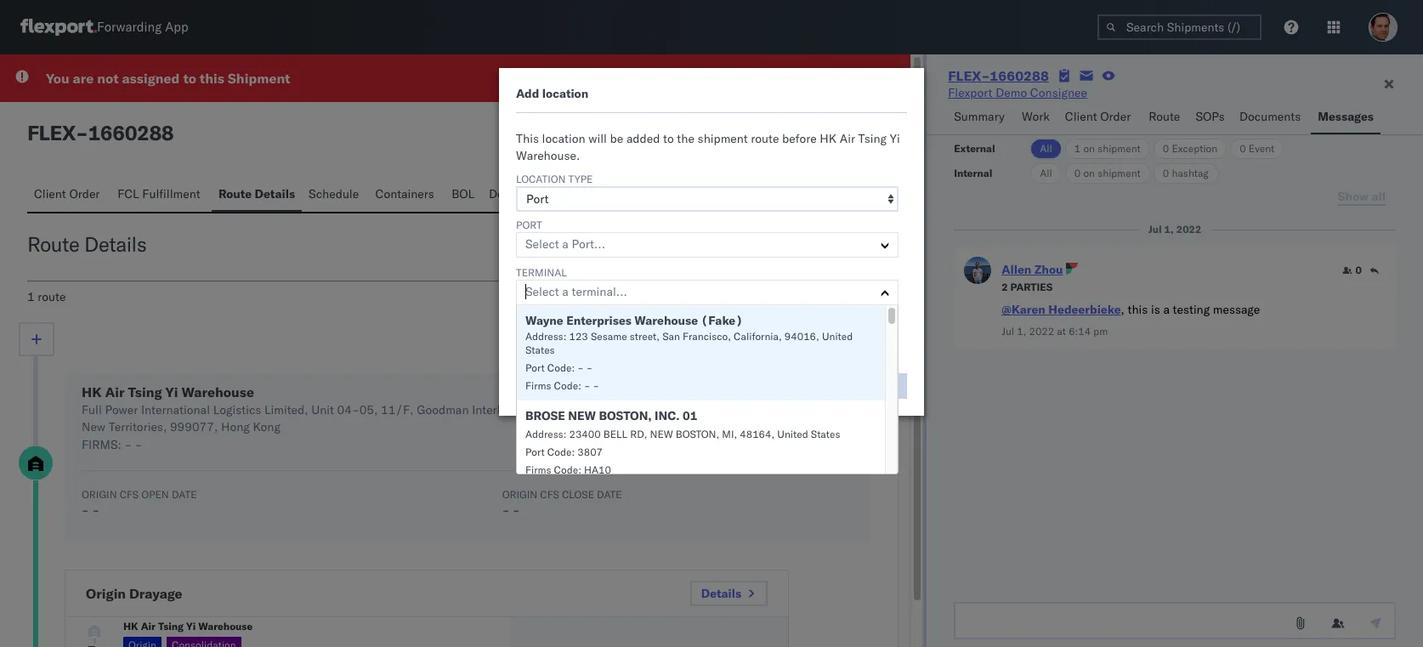 Task type: vqa. For each thing, say whether or not it's contained in the screenshot.
FLEX-1977428
no



Task type: describe. For each thing, give the bounding box(es) containing it.
at
[[1057, 325, 1066, 338]]

tsing right 39
[[542, 402, 570, 417]]

hk for hk air tsing yi warehouse full power international logistics limited, unit 04-05, 11/f, goodman interlink, 39 tsing yi road, tsing yi, new territories, 999077, hong kong firms: - -
[[82, 383, 102, 400]]

yi,
[[652, 402, 666, 417]]

upload document
[[633, 124, 735, 139]]

0 vertical spatial order
[[1100, 109, 1131, 124]]

yi inside this location will be added to the shipment route before hk air tsing yi warehouse.
[[890, 131, 900, 146]]

summary
[[954, 109, 1005, 124]]

all for 0
[[1040, 167, 1052, 179]]

flexport
[[948, 85, 993, 100]]

document
[[676, 124, 735, 139]]

terminal...
[[572, 284, 627, 299]]

all button for 1
[[1031, 139, 1062, 159]]

location for add
[[542, 86, 589, 101]]

1 for 1 on shipment
[[1075, 142, 1081, 155]]

0 horizontal spatial type
[[568, 173, 593, 185]]

1 horizontal spatial client order
[[1065, 109, 1131, 124]]

0 vertical spatial client order button
[[1058, 101, 1142, 134]]

jul 1, 2022
[[1148, 223, 1202, 236]]

39
[[524, 402, 538, 417]]

allen zhou button
[[1002, 262, 1063, 277]]

04-
[[337, 402, 359, 417]]

details inside route details button
[[255, 186, 295, 202]]

tsing inside this location will be added to the shipment route before hk air tsing yi warehouse.
[[858, 131, 887, 146]]

flexport demo consignee link
[[948, 84, 1087, 101]]

view warehouse info
[[710, 411, 827, 426]]

sops
[[1196, 109, 1225, 124]]

bol button
[[445, 179, 482, 212]]

0 vertical spatial documents
[[1240, 109, 1301, 124]]

select a terminal...
[[525, 284, 627, 299]]

0 for 0 exception
[[1163, 142, 1169, 155]]

forwarding app link
[[20, 19, 188, 36]]

zhou
[[1035, 262, 1063, 277]]

1 vertical spatial new
[[650, 428, 673, 440]]

2 vertical spatial route
[[27, 231, 79, 257]]

bol
[[452, 186, 475, 202]]

air for hk air tsing yi warehouse
[[141, 619, 156, 632]]

forwarding
[[97, 19, 162, 35]]

1 vertical spatial route details
[[27, 231, 146, 257]]

containers
[[375, 186, 434, 202]]

1 vertical spatial documents
[[489, 186, 550, 202]]

date for origin cfs close date - -
[[597, 488, 622, 501]]

port inside wayne enterprises warehouse (fake) address: 123 sesame street, san francisco, california, 94016, united states port code: - - firms code: - -
[[525, 361, 545, 374]]

0 horizontal spatial 1660288
[[88, 120, 174, 145]]

this inside @karen hedeerbieke , this is a testing message jul 1, 2022 at 6:14 pm
[[1128, 302, 1148, 317]]

0 vertical spatial this
[[200, 70, 224, 87]]

0 vertical spatial jul
[[1148, 223, 1162, 236]]

message
[[1213, 302, 1260, 317]]

brose
[[525, 408, 565, 423]]

warehouse
[[741, 411, 802, 426]]

2 parties
[[1002, 281, 1053, 293]]

this location will be added to the shipment route before hk air tsing yi warehouse.
[[516, 131, 900, 163]]

1 vertical spatial route
[[38, 289, 66, 304]]

containers button
[[369, 179, 445, 212]]

1 horizontal spatial route
[[218, 186, 252, 202]]

view warehouse info button
[[699, 406, 854, 431]]

0 vertical spatial new
[[516, 314, 539, 326]]

origin for origin cfs close date - -
[[502, 488, 538, 501]]

are
[[73, 70, 94, 87]]

territories,
[[109, 419, 167, 434]]

san
[[662, 330, 680, 343]]

allen
[[1002, 262, 1032, 277]]

0 for 0
[[1356, 264, 1362, 276]]

parties
[[1011, 281, 1053, 293]]

0 horizontal spatial client order button
[[27, 179, 111, 212]]

cfs for origin cfs open date - -
[[120, 488, 139, 501]]

shipment for internal
[[1098, 167, 1141, 179]]

mi,
[[722, 428, 737, 440]]

forwarding app
[[97, 19, 188, 35]]

states inside brose new boston, inc. 01 address: 23400 bell rd, new boston, mi, 48164, united states port code: 3807 firms code: ha10
[[811, 428, 840, 440]]

1 horizontal spatial boston,
[[676, 428, 719, 440]]

warehouse for hk air tsing yi warehouse full power international logistics limited, unit 04-05, 11/f, goodman interlink, 39 tsing yi road, tsing yi, new territories, 999077, hong kong firms: - -
[[182, 383, 254, 400]]

0 hashtag
[[1163, 167, 1209, 179]]

details button
[[690, 581, 768, 606]]

info
[[805, 411, 827, 426]]

location
[[516, 173, 566, 185]]

origin for origin drayage
[[86, 585, 126, 602]]

pm
[[1094, 325, 1108, 338]]

0 for 0 on shipment
[[1075, 167, 1081, 179]]

code: up brose
[[554, 379, 582, 392]]

0 vertical spatial 1,
[[1164, 223, 1174, 236]]

hashtag
[[1172, 167, 1209, 179]]

work button
[[1015, 101, 1058, 134]]

open
[[141, 488, 169, 501]]

0 event
[[1240, 142, 1275, 155]]

schedule
[[309, 186, 359, 202]]

all for 1
[[1040, 142, 1052, 155]]

francisco,
[[683, 330, 731, 343]]

1 vertical spatial messages button
[[561, 179, 630, 212]]

warehouse.
[[516, 148, 580, 163]]

will
[[589, 131, 607, 146]]

0 horizontal spatial order
[[69, 186, 100, 202]]

work
[[1022, 109, 1050, 124]]

1 vertical spatial details
[[84, 231, 146, 257]]

testing
[[1173, 302, 1210, 317]]

route inside this location will be added to the shipment route before hk air tsing yi warehouse.
[[751, 131, 779, 146]]

assigned
[[122, 70, 180, 87]]

origin for origin cfs open date - -
[[82, 488, 117, 501]]

list box containing wayne enterprises warehouse (fake)
[[517, 305, 898, 485]]

street,
[[630, 330, 660, 343]]

a for terminal...
[[562, 284, 569, 299]]

schedule button
[[302, 179, 369, 212]]

hk inside this location will be added to the shipment route before hk air tsing yi warehouse.
[[820, 131, 837, 146]]

23400
[[569, 428, 601, 440]]

power
[[105, 402, 138, 417]]

code: up close
[[554, 463, 582, 476]]

ha10
[[584, 463, 611, 476]]

6:14
[[1069, 325, 1091, 338]]

0 horizontal spatial new
[[568, 408, 596, 423]]

0 vertical spatial messages
[[1318, 109, 1374, 124]]

1 horizontal spatial 2022
[[1176, 223, 1202, 236]]

1 vertical spatial documents button
[[482, 179, 561, 212]]

fcl
[[118, 186, 139, 202]]

international
[[141, 402, 210, 417]]

tsing left yi,
[[621, 402, 649, 417]]

bell
[[604, 428, 628, 440]]

0 horizontal spatial to
[[183, 70, 196, 87]]

exception
[[1172, 142, 1218, 155]]

consignee
[[1030, 85, 1087, 100]]

a inside @karen hedeerbieke , this is a testing message jul 1, 2022 at 6:14 pm
[[1163, 302, 1170, 317]]

origin cfs open date - -
[[82, 488, 197, 518]]

flexport demo consignee
[[948, 85, 1087, 100]]

kong
[[253, 419, 280, 434]]

assignees
[[637, 186, 692, 202]]

1 vertical spatial messages
[[567, 186, 621, 202]]

2 parties button
[[1002, 279, 1053, 294]]

you
[[46, 70, 69, 87]]



Task type: locate. For each thing, give the bounding box(es) containing it.
2 horizontal spatial hk
[[820, 131, 837, 146]]

0 horizontal spatial details
[[84, 231, 146, 257]]

air for hk air tsing yi warehouse full power international logistics limited, unit 04-05, 11/f, goodman interlink, 39 tsing yi road, tsing yi, new territories, 999077, hong kong firms: - -
[[105, 383, 125, 400]]

0 horizontal spatial this
[[200, 70, 224, 87]]

2 address: from the top
[[525, 428, 567, 440]]

type
[[568, 173, 593, 185], [617, 314, 642, 326]]

0 vertical spatial on
[[1084, 142, 1095, 155]]

united inside wayne enterprises warehouse (fake) address: 123 sesame street, san francisco, california, 94016, united states port code: - - firms code: - -
[[822, 330, 853, 343]]

origin left 'drayage'
[[86, 585, 126, 602]]

1 vertical spatial jul
[[1002, 325, 1014, 338]]

1 all button from the top
[[1031, 139, 1062, 159]]

0 horizontal spatial messages button
[[561, 179, 630, 212]]

firms up origin cfs close date - -
[[525, 463, 551, 476]]

0 horizontal spatial boston,
[[599, 408, 652, 423]]

0 horizontal spatial 1
[[27, 289, 35, 304]]

0 horizontal spatial route details
[[27, 231, 146, 257]]

sesame
[[591, 330, 627, 343]]

0 vertical spatial states
[[525, 344, 555, 356]]

2 date from the left
[[597, 488, 622, 501]]

999077,
[[170, 419, 218, 434]]

origin inside origin cfs open date - -
[[82, 488, 117, 501]]

states down wayne
[[525, 344, 555, 356]]

warehouse inside wayne enterprises warehouse (fake) address: 123 sesame street, san francisco, california, 94016, united states port code: - - firms code: - -
[[635, 313, 698, 328]]

None text field
[[954, 602, 1396, 639]]

documents down location
[[489, 186, 550, 202]]

0 inside button
[[1356, 264, 1362, 276]]

1 vertical spatial to
[[663, 131, 674, 146]]

interlink,
[[472, 402, 521, 417]]

before
[[782, 131, 817, 146]]

warehouse inside "hk air tsing yi warehouse full power international logistics limited, unit 04-05, 11/f, goodman interlink, 39 tsing yi road, tsing yi, new territories, 999077, hong kong firms: - -"
[[182, 383, 254, 400]]

2 horizontal spatial air
[[840, 131, 855, 146]]

1 vertical spatial client order
[[34, 186, 100, 202]]

2 vertical spatial air
[[141, 619, 156, 632]]

new up "23400"
[[568, 408, 596, 423]]

shipment down 1 on shipment
[[1098, 167, 1141, 179]]

1 vertical spatial order
[[69, 186, 100, 202]]

2 vertical spatial hk
[[123, 619, 138, 632]]

1 horizontal spatial states
[[811, 428, 840, 440]]

0 exception
[[1163, 142, 1218, 155]]

external
[[954, 142, 995, 155]]

states
[[525, 344, 555, 356], [811, 428, 840, 440]]

firms inside brose new boston, inc. 01 address: 23400 bell rd, new boston, mi, 48164, united states port code: 3807 firms code: ha10
[[525, 463, 551, 476]]

wayne
[[525, 313, 563, 328]]

united right 94016,
[[822, 330, 853, 343]]

a right is
[[1163, 302, 1170, 317]]

1 horizontal spatial this
[[1128, 302, 1148, 317]]

1 horizontal spatial details
[[255, 186, 295, 202]]

route up "1 route"
[[27, 231, 79, 257]]

location for this
[[542, 131, 586, 146]]

1 vertical spatial new
[[82, 419, 106, 434]]

air down 'drayage'
[[141, 619, 156, 632]]

jul down @karen
[[1002, 325, 1014, 338]]

exception
[[804, 124, 860, 139]]

2 all from the top
[[1040, 167, 1052, 179]]

0 vertical spatial firms
[[525, 379, 551, 392]]

1 vertical spatial port
[[525, 361, 545, 374]]

1 horizontal spatial cfs
[[540, 488, 559, 501]]

11/f,
[[381, 402, 414, 417]]

1 all from the top
[[1040, 142, 1052, 155]]

1, inside @karen hedeerbieke , this is a testing message jul 1, 2022 at 6:14 pm
[[1017, 325, 1027, 338]]

1 vertical spatial all
[[1040, 167, 1052, 179]]

0 vertical spatial 1660288
[[990, 67, 1049, 84]]

0 vertical spatial messages button
[[1311, 101, 1381, 134]]

tsing up power
[[128, 383, 162, 400]]

1 location from the top
[[542, 86, 589, 101]]

hk for hk air tsing yi warehouse
[[123, 619, 138, 632]]

wayne enterprises warehouse (fake) address: 123 sesame street, san francisco, california, 94016, united states port code: - - firms code: - -
[[525, 313, 853, 392]]

hk inside "hk air tsing yi warehouse full power international logistics limited, unit 04-05, 11/f, goodman interlink, 39 tsing yi road, tsing yi, new territories, 999077, hong kong firms: - -"
[[82, 383, 102, 400]]

0 vertical spatial documents button
[[1233, 101, 1311, 134]]

on for 1
[[1084, 142, 1095, 155]]

2 all button from the top
[[1031, 163, 1062, 184]]

a left port...
[[562, 236, 569, 252]]

route details button
[[212, 179, 302, 212]]

origin cfs close date - -
[[502, 488, 622, 518]]

1 date from the left
[[172, 488, 197, 501]]

1 vertical spatial address:
[[525, 428, 567, 440]]

date
[[172, 488, 197, 501], [597, 488, 622, 501]]

this left "shipment"
[[200, 70, 224, 87]]

enterprises
[[566, 313, 632, 328]]

united inside brose new boston, inc. 01 address: 23400 bell rd, new boston, mi, 48164, united states port code: 3807 firms code: ha10
[[777, 428, 808, 440]]

flex-
[[948, 67, 990, 84]]

1 horizontal spatial 1,
[[1164, 223, 1174, 236]]

select up the terminal
[[525, 236, 559, 252]]

limited,
[[264, 402, 308, 417]]

fcl fulfillment button
[[111, 179, 212, 212]]

location up warehouse.
[[542, 131, 586, 146]]

route
[[751, 131, 779, 146], [38, 289, 66, 304]]

client order button
[[1058, 101, 1142, 134], [27, 179, 111, 212]]

0 button
[[1342, 264, 1362, 277]]

states down the info
[[811, 428, 840, 440]]

2
[[1002, 281, 1008, 293]]

date inside origin cfs close date - -
[[597, 488, 622, 501]]

0 vertical spatial united
[[822, 330, 853, 343]]

type right location
[[568, 173, 593, 185]]

1 vertical spatial air
[[105, 383, 125, 400]]

list box
[[517, 305, 898, 485]]

documents up event
[[1240, 109, 1301, 124]]

2 select from the top
[[525, 284, 559, 299]]

2 firms from the top
[[525, 463, 551, 476]]

is
[[1151, 302, 1160, 317]]

on down 1 on shipment
[[1084, 167, 1095, 179]]

order up 1 on shipment
[[1100, 109, 1131, 124]]

you are not assigned to this shipment
[[46, 70, 290, 87]]

air up power
[[105, 383, 125, 400]]

shipment right the
[[698, 131, 748, 146]]

a for port...
[[562, 236, 569, 252]]

0 horizontal spatial cfs
[[120, 488, 139, 501]]

2 vertical spatial warehouse
[[198, 619, 253, 632]]

port...
[[572, 236, 605, 252]]

type up street, at the left bottom of the page
[[617, 314, 642, 326]]

hk
[[820, 131, 837, 146], [82, 383, 102, 400], [123, 619, 138, 632]]

location inside this location will be added to the shipment route before hk air tsing yi warehouse.
[[542, 131, 586, 146]]

jul inside @karen hedeerbieke , this is a testing message jul 1, 2022 at 6:14 pm
[[1002, 325, 1014, 338]]

client down flex
[[34, 186, 66, 202]]

flex-1660288 link
[[948, 67, 1049, 84]]

a up trucking
[[562, 284, 569, 299]]

1 horizontal spatial client order button
[[1058, 101, 1142, 134]]

fulfillment
[[142, 186, 200, 202]]

select down the terminal
[[525, 284, 559, 299]]

order left fcl
[[69, 186, 100, 202]]

0 for 0 hashtag
[[1163, 167, 1169, 179]]

new left trucking
[[516, 314, 539, 326]]

1 horizontal spatial hk
[[123, 619, 138, 632]]

address: inside wayne enterprises warehouse (fake) address: 123 sesame street, san francisco, california, 94016, united states port code: - - firms code: - -
[[525, 330, 567, 343]]

client for the left client order button
[[34, 186, 66, 202]]

air inside "hk air tsing yi warehouse full power international logistics limited, unit 04-05, 11/f, goodman interlink, 39 tsing yi road, tsing yi, new territories, 999077, hong kong firms: - -"
[[105, 383, 125, 400]]

date down the ha10
[[597, 488, 622, 501]]

1 horizontal spatial route
[[751, 131, 779, 146]]

0 for 0 event
[[1240, 142, 1246, 155]]

address: down brose
[[525, 428, 567, 440]]

0 vertical spatial route details
[[218, 186, 295, 202]]

firms for wayne
[[525, 379, 551, 392]]

1 vertical spatial client order button
[[27, 179, 111, 212]]

new
[[516, 314, 539, 326], [82, 419, 106, 434]]

goodman
[[417, 402, 469, 417]]

boston, down 01
[[676, 428, 719, 440]]

address: inside brose new boston, inc. 01 address: 23400 bell rd, new boston, mi, 48164, united states port code: 3807 firms code: ha10
[[525, 428, 567, 440]]

united down warehouse
[[777, 428, 808, 440]]

1 cfs from the left
[[120, 488, 139, 501]]

1 vertical spatial states
[[811, 428, 840, 440]]

2 vertical spatial details
[[701, 586, 742, 601]]

1 vertical spatial location
[[542, 131, 586, 146]]

flexport. image
[[20, 19, 97, 36]]

2022 left at
[[1029, 325, 1054, 338]]

1 vertical spatial this
[[1128, 302, 1148, 317]]

event
[[1249, 142, 1275, 155]]

view
[[710, 411, 738, 426]]

tsing right before in the top right of the page
[[858, 131, 887, 146]]

2 horizontal spatial details
[[701, 586, 742, 601]]

cfs left close
[[540, 488, 559, 501]]

cfs inside origin cfs open date - -
[[120, 488, 139, 501]]

details inside details button
[[701, 586, 742, 601]]

1 horizontal spatial date
[[597, 488, 622, 501]]

on for 0
[[1084, 167, 1095, 179]]

2 location from the top
[[542, 131, 586, 146]]

to right assigned
[[183, 70, 196, 87]]

client order button left fcl
[[27, 179, 111, 212]]

48164,
[[740, 428, 775, 440]]

firms inside wayne enterprises warehouse (fake) address: 123 sesame street, san francisco, california, 94016, united states port code: - - firms code: - -
[[525, 379, 551, 392]]

1 vertical spatial 1660288
[[88, 120, 174, 145]]

0 horizontal spatial 1,
[[1017, 325, 1027, 338]]

route
[[1149, 109, 1180, 124], [218, 186, 252, 202], [27, 231, 79, 257]]

0 vertical spatial port
[[516, 219, 542, 231]]

0 horizontal spatial route
[[27, 231, 79, 257]]

to inside this location will be added to the shipment route before hk air tsing yi warehouse.
[[663, 131, 674, 146]]

2 cfs from the left
[[540, 488, 559, 501]]

-
[[76, 120, 88, 145], [578, 361, 584, 374], [587, 361, 593, 374], [584, 379, 591, 392], [593, 379, 599, 392], [125, 437, 132, 452], [135, 437, 142, 452], [82, 502, 89, 518], [92, 502, 99, 518], [502, 502, 510, 518], [513, 502, 520, 518]]

address: down wayne
[[525, 330, 567, 343]]

port up 39
[[525, 361, 545, 374]]

location type
[[516, 173, 593, 185]]

0 vertical spatial client
[[1065, 109, 1097, 124]]

1 horizontal spatial jul
[[1148, 223, 1162, 236]]

hk up full
[[82, 383, 102, 400]]

0 on shipment
[[1075, 167, 1141, 179]]

0 horizontal spatial client order
[[34, 186, 100, 202]]

0 vertical spatial 1
[[1075, 142, 1081, 155]]

firms for brose
[[525, 463, 551, 476]]

jul up is
[[1148, 223, 1162, 236]]

@karen hedeerbieke button
[[1002, 302, 1121, 317]]

1 vertical spatial a
[[562, 284, 569, 299]]

cfs inside origin cfs close date - -
[[540, 488, 559, 501]]

new down full
[[82, 419, 106, 434]]

0 horizontal spatial route
[[38, 289, 66, 304]]

1 vertical spatial warehouse
[[182, 383, 254, 400]]

1 address: from the top
[[525, 330, 567, 343]]

select for select a port...
[[525, 236, 559, 252]]

documents
[[1240, 109, 1301, 124], [489, 186, 550, 202]]

new inside "hk air tsing yi warehouse full power international logistics limited, unit 04-05, 11/f, goodman interlink, 39 tsing yi road, tsing yi, new territories, 999077, hong kong firms: - -"
[[82, 419, 106, 434]]

client down consignee
[[1065, 109, 1097, 124]]

0 vertical spatial boston,
[[599, 408, 652, 423]]

05,
[[359, 402, 378, 417]]

documents button
[[1233, 101, 1311, 134], [482, 179, 561, 212]]

order
[[1100, 109, 1131, 124], [69, 186, 100, 202]]

date right open
[[172, 488, 197, 501]]

air right before in the top right of the page
[[840, 131, 855, 146]]

Search Shipments (/) text field
[[1098, 14, 1262, 40]]

2 vertical spatial port
[[525, 446, 545, 458]]

new trucking job type
[[516, 314, 642, 326]]

1 horizontal spatial type
[[617, 314, 642, 326]]

code: down 123
[[547, 361, 575, 374]]

0 horizontal spatial united
[[777, 428, 808, 440]]

boston, up bell
[[599, 408, 652, 423]]

route details
[[218, 186, 295, 202], [27, 231, 146, 257]]

flex-1660288
[[948, 67, 1049, 84]]

client order up 1 on shipment
[[1065, 109, 1131, 124]]

0 vertical spatial type
[[568, 173, 593, 185]]

route details left schedule
[[218, 186, 295, 202]]

1 horizontal spatial messages button
[[1311, 101, 1381, 134]]

1 for 1 route
[[27, 289, 35, 304]]

0 vertical spatial warehouse
[[635, 313, 698, 328]]

brose new boston, inc. 01 address: 23400 bell rd, new boston, mi, 48164, united states port code: 3807 firms code: ha10
[[525, 408, 840, 476]]

tsing down 'drayage'
[[158, 619, 184, 632]]

client for client order button to the top
[[1065, 109, 1097, 124]]

0 vertical spatial select
[[525, 236, 559, 252]]

2022 down hashtag
[[1176, 223, 1202, 236]]

1 on from the top
[[1084, 142, 1095, 155]]

this right ,
[[1128, 302, 1148, 317]]

location
[[542, 86, 589, 101], [542, 131, 586, 146]]

add location
[[516, 86, 589, 101]]

app
[[165, 19, 188, 35]]

date for origin cfs open date - -
[[172, 488, 197, 501]]

route up the '0 exception'
[[1149, 109, 1180, 124]]

route button
[[1142, 101, 1189, 134]]

1 horizontal spatial to
[[663, 131, 674, 146]]

shipment up 0 on shipment
[[1098, 142, 1141, 155]]

2022
[[1176, 223, 1202, 236], [1029, 325, 1054, 338]]

1 horizontal spatial messages
[[1318, 109, 1374, 124]]

port
[[516, 219, 542, 231], [525, 361, 545, 374], [525, 446, 545, 458]]

0 vertical spatial new
[[568, 408, 596, 423]]

1 vertical spatial hk
[[82, 383, 102, 400]]

0 vertical spatial all button
[[1031, 139, 1062, 159]]

road,
[[586, 402, 618, 417]]

upload document button
[[621, 119, 747, 145]]

jul
[[1148, 223, 1162, 236], [1002, 325, 1014, 338]]

this
[[516, 131, 539, 146]]

1 route
[[27, 289, 66, 304]]

new down the inc.
[[650, 428, 673, 440]]

1 firms from the top
[[525, 379, 551, 392]]

0 vertical spatial route
[[1149, 109, 1180, 124]]

0 vertical spatial location
[[542, 86, 589, 101]]

the
[[677, 131, 695, 146]]

internal
[[954, 167, 993, 179]]

1660288 up flexport demo consignee
[[990, 67, 1049, 84]]

be
[[610, 131, 623, 146]]

fcl fulfillment
[[118, 186, 200, 202]]

flex
[[27, 120, 76, 145]]

2022 inside @karen hedeerbieke , this is a testing message jul 1, 2022 at 6:14 pm
[[1029, 325, 1054, 338]]

cfs for origin cfs close date - -
[[540, 488, 559, 501]]

1660288 down assigned
[[88, 120, 174, 145]]

client
[[1065, 109, 1097, 124], [34, 186, 66, 202]]

to left the
[[663, 131, 674, 146]]

hedeerbieke
[[1049, 302, 1121, 317]]

shipment for external
[[1098, 142, 1141, 155]]

code: left 3807
[[547, 446, 575, 458]]

firms
[[525, 379, 551, 392], [525, 463, 551, 476]]

all button for 0
[[1031, 163, 1062, 184]]

route right fulfillment
[[218, 186, 252, 202]]

origin left close
[[502, 488, 538, 501]]

air inside this location will be added to the shipment route before hk air tsing yi warehouse.
[[840, 131, 855, 146]]

0 horizontal spatial new
[[82, 419, 106, 434]]

on up 0 on shipment
[[1084, 142, 1095, 155]]

2 horizontal spatial route
[[1149, 109, 1180, 124]]

states inside wayne enterprises warehouse (fake) address: 123 sesame street, san francisco, california, 94016, united states port code: - - firms code: - -
[[525, 344, 555, 356]]

0 horizontal spatial jul
[[1002, 325, 1014, 338]]

1 horizontal spatial air
[[141, 619, 156, 632]]

1
[[1075, 142, 1081, 155], [27, 289, 35, 304]]

0 horizontal spatial 2022
[[1029, 325, 1054, 338]]

date inside origin cfs open date - -
[[172, 488, 197, 501]]

port inside brose new boston, inc. 01 address: 23400 bell rd, new boston, mi, 48164, united states port code: 3807 firms code: ha10
[[525, 446, 545, 458]]

hk down origin drayage
[[123, 619, 138, 632]]

origin down firms: on the left
[[82, 488, 117, 501]]

1 horizontal spatial 1
[[1075, 142, 1081, 155]]

01
[[683, 408, 698, 423]]

allen zhou
[[1002, 262, 1063, 277]]

select for select a terminal...
[[525, 284, 559, 299]]

0 vertical spatial a
[[562, 236, 569, 252]]

cfs left open
[[120, 488, 139, 501]]

0 vertical spatial to
[[183, 70, 196, 87]]

location right add
[[542, 86, 589, 101]]

origin inside origin cfs close date - -
[[502, 488, 538, 501]]

documents button down warehouse.
[[482, 179, 561, 212]]

1 horizontal spatial 1660288
[[990, 67, 1049, 84]]

select a port...
[[525, 236, 605, 252]]

@karen hedeerbieke , this is a testing message jul 1, 2022 at 6:14 pm
[[1002, 302, 1260, 338]]

not
[[97, 70, 119, 87]]

drayage
[[129, 585, 182, 602]]

hk right before in the top right of the page
[[820, 131, 837, 146]]

1 vertical spatial united
[[777, 428, 808, 440]]

2 vertical spatial a
[[1163, 302, 1170, 317]]

0 horizontal spatial documents button
[[482, 179, 561, 212]]

1, down 0 hashtag
[[1164, 223, 1174, 236]]

inc.
[[655, 408, 680, 423]]

client order left fcl
[[34, 186, 100, 202]]

1 horizontal spatial united
[[822, 330, 853, 343]]

documents button up event
[[1233, 101, 1311, 134]]

on
[[1084, 142, 1095, 155], [1084, 167, 1095, 179]]

client order button up 1 on shipment
[[1058, 101, 1142, 134]]

0 vertical spatial air
[[840, 131, 855, 146]]

1, down @karen
[[1017, 325, 1027, 338]]

route details inside button
[[218, 186, 295, 202]]

warehouse for hk air tsing yi warehouse
[[198, 619, 253, 632]]

94016,
[[785, 330, 819, 343]]

1 select from the top
[[525, 236, 559, 252]]

route details down fcl
[[27, 231, 146, 257]]

firms up 39
[[525, 379, 551, 392]]

port down brose
[[525, 446, 545, 458]]

None field
[[525, 281, 530, 303]]

2 on from the top
[[1084, 167, 1095, 179]]

shipment inside this location will be added to the shipment route before hk air tsing yi warehouse.
[[698, 131, 748, 146]]

firms:
[[82, 437, 121, 452]]

close
[[562, 488, 594, 501]]

port up select a port... at the top left
[[516, 219, 542, 231]]



